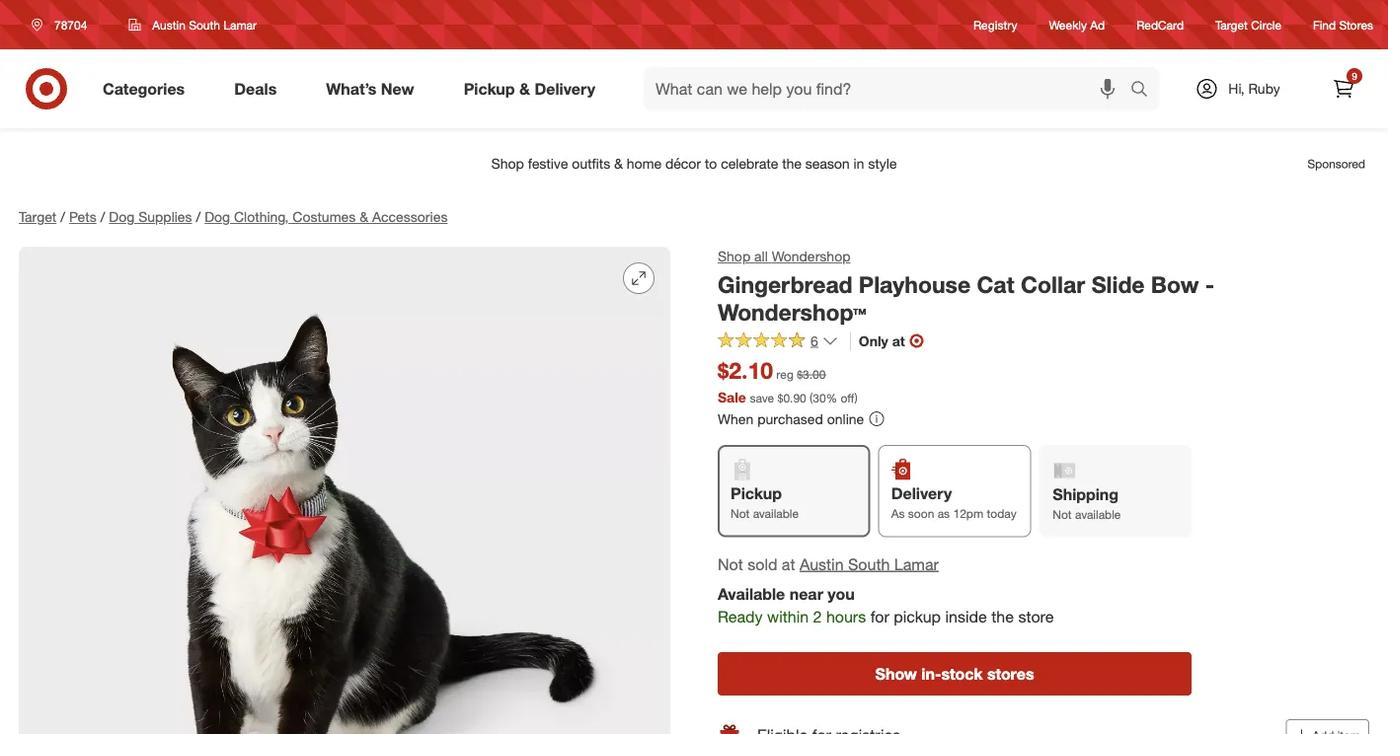 Task type: vqa. For each thing, say whether or not it's contained in the screenshot.


Task type: locate. For each thing, give the bounding box(es) containing it.
slide
[[1092, 271, 1145, 298]]

/ left the pets
[[61, 208, 65, 226]]

0 horizontal spatial lamar
[[223, 17, 257, 32]]

available for shipping
[[1075, 508, 1121, 523]]

at right sold at bottom right
[[782, 555, 795, 574]]

all
[[754, 248, 768, 265]]

available
[[718, 585, 785, 604]]

1 horizontal spatial available
[[1075, 508, 1121, 523]]

0 horizontal spatial austin
[[152, 17, 185, 32]]

dog right the pets
[[109, 208, 135, 226]]

pickup right new
[[464, 79, 515, 98]]

stores
[[987, 664, 1034, 684]]

/
[[61, 208, 65, 226], [100, 208, 105, 226], [196, 208, 201, 226]]

lamar inside dropdown button
[[223, 17, 257, 32]]

accessories
[[372, 208, 448, 226]]

0 horizontal spatial south
[[189, 17, 220, 32]]

not
[[731, 507, 750, 522], [1053, 508, 1072, 523], [718, 555, 743, 574]]

1 horizontal spatial target
[[1216, 17, 1248, 32]]

1 / from the left
[[61, 208, 65, 226]]

as
[[891, 507, 905, 522]]

not inside pickup not available
[[731, 507, 750, 522]]

delivery inside delivery as soon as 12pm today
[[891, 484, 952, 503]]

pets
[[69, 208, 96, 226]]

1 horizontal spatial &
[[519, 79, 530, 98]]

1 vertical spatial delivery
[[891, 484, 952, 503]]

delivery as soon as 12pm today
[[891, 484, 1017, 522]]

stores
[[1339, 17, 1374, 32]]

1 vertical spatial &
[[360, 208, 368, 226]]

save
[[750, 390, 774, 405]]

what's new
[[326, 79, 414, 98]]

target left circle
[[1216, 17, 1248, 32]]

not sold at austin south lamar
[[718, 555, 939, 574]]

hi,
[[1229, 80, 1245, 97]]

pickup up sold at bottom right
[[731, 484, 782, 503]]

south
[[189, 17, 220, 32], [848, 555, 890, 574]]

find stores
[[1313, 17, 1374, 32]]

gingerbread
[[718, 271, 853, 298]]

/ right the pets
[[100, 208, 105, 226]]

in-
[[922, 664, 941, 684]]

advertisement region
[[3, 140, 1385, 188]]

available inside the shipping not available
[[1075, 508, 1121, 523]]

0 horizontal spatial &
[[360, 208, 368, 226]]

only
[[859, 332, 889, 350]]

target
[[1216, 17, 1248, 32], [19, 208, 57, 226]]

registry link
[[974, 16, 1018, 33]]

0 vertical spatial target
[[1216, 17, 1248, 32]]

30
[[813, 390, 826, 405]]

clothing,
[[234, 208, 289, 226]]

0 vertical spatial pickup
[[464, 79, 515, 98]]

9
[[1352, 70, 1358, 82]]

0 horizontal spatial available
[[753, 507, 799, 522]]

at right only
[[892, 332, 905, 350]]

south up deals link
[[189, 17, 220, 32]]

1 horizontal spatial delivery
[[891, 484, 952, 503]]

soon
[[908, 507, 934, 522]]

3 / from the left
[[196, 208, 201, 226]]

target / pets / dog supplies / dog clothing, costumes & accessories
[[19, 208, 448, 226]]

0 horizontal spatial pickup
[[464, 79, 515, 98]]

delivery
[[535, 79, 595, 98], [891, 484, 952, 503]]

1 vertical spatial at
[[782, 555, 795, 574]]

12pm
[[953, 507, 984, 522]]

target left pets link
[[19, 208, 57, 226]]

0 vertical spatial austin
[[152, 17, 185, 32]]

0 horizontal spatial /
[[61, 208, 65, 226]]

0 vertical spatial lamar
[[223, 17, 257, 32]]

bow
[[1151, 271, 1199, 298]]

&
[[519, 79, 530, 98], [360, 208, 368, 226]]

available for pickup
[[753, 507, 799, 522]]

austin south lamar
[[152, 17, 257, 32]]

1 dog from the left
[[109, 208, 135, 226]]

as
[[938, 507, 950, 522]]

collar
[[1021, 271, 1085, 298]]

pickup & delivery link
[[447, 67, 620, 111]]

austin south lamar button
[[800, 553, 939, 576]]

today
[[987, 507, 1017, 522]]

0 vertical spatial south
[[189, 17, 220, 32]]

1 horizontal spatial south
[[848, 555, 890, 574]]

0 vertical spatial at
[[892, 332, 905, 350]]

wondershop
[[772, 248, 851, 265]]

south up the you
[[848, 555, 890, 574]]

lamar up deals at the top of page
[[223, 17, 257, 32]]

1 vertical spatial south
[[848, 555, 890, 574]]

0 horizontal spatial delivery
[[535, 79, 595, 98]]

available near you ready within 2 hours for pickup inside the store
[[718, 585, 1054, 627]]

0 vertical spatial delivery
[[535, 79, 595, 98]]

not for shipping
[[1053, 508, 1072, 523]]

weekly
[[1049, 17, 1087, 32]]

shop all wondershop gingerbread playhouse cat collar slide bow - wondershop™
[[718, 248, 1215, 327]]

sale
[[718, 388, 746, 406]]

redcard
[[1137, 17, 1184, 32]]

not up sold at bottom right
[[731, 507, 750, 522]]

-
[[1205, 271, 1215, 298]]

available down shipping
[[1075, 508, 1121, 523]]

weekly ad
[[1049, 17, 1105, 32]]

1 vertical spatial pickup
[[731, 484, 782, 503]]

weekly ad link
[[1049, 16, 1105, 33]]

for
[[871, 608, 889, 627]]

austin up near
[[800, 555, 844, 574]]

at
[[892, 332, 905, 350], [782, 555, 795, 574]]

1 horizontal spatial dog
[[205, 208, 230, 226]]

$2.10
[[718, 357, 773, 385]]

0 horizontal spatial target
[[19, 208, 57, 226]]

sold
[[748, 555, 778, 574]]

show in-stock stores button
[[718, 653, 1192, 696]]

available
[[753, 507, 799, 522], [1075, 508, 1121, 523]]

lamar down soon
[[894, 555, 939, 574]]

available inside pickup not available
[[753, 507, 799, 522]]

show in-stock stores
[[875, 664, 1034, 684]]

reg
[[776, 367, 794, 382]]

austin up 'categories' link
[[152, 17, 185, 32]]

pickup
[[464, 79, 515, 98], [731, 484, 782, 503]]

new
[[381, 79, 414, 98]]

not down shipping
[[1053, 508, 1072, 523]]

not inside the shipping not available
[[1053, 508, 1072, 523]]

1 horizontal spatial lamar
[[894, 555, 939, 574]]

1 horizontal spatial /
[[100, 208, 105, 226]]

1 horizontal spatial at
[[892, 332, 905, 350]]

1 horizontal spatial austin
[[800, 555, 844, 574]]

ad
[[1090, 17, 1105, 32]]

1 horizontal spatial pickup
[[731, 484, 782, 503]]

1 vertical spatial austin
[[800, 555, 844, 574]]

0 horizontal spatial dog
[[109, 208, 135, 226]]

1 vertical spatial target
[[19, 208, 57, 226]]

dog left clothing,
[[205, 208, 230, 226]]

dog
[[109, 208, 135, 226], [205, 208, 230, 226]]

search
[[1122, 81, 1169, 100]]

ready
[[718, 608, 763, 627]]

austin
[[152, 17, 185, 32], [800, 555, 844, 574]]

available up sold at bottom right
[[753, 507, 799, 522]]

0 vertical spatial &
[[519, 79, 530, 98]]

pickup inside pickup not available
[[731, 484, 782, 503]]

gingerbread playhouse cat collar slide bow - wondershop&#8482;, 1 of 4 image
[[19, 247, 670, 735]]

2 horizontal spatial /
[[196, 208, 201, 226]]

/ right supplies
[[196, 208, 201, 226]]



Task type: describe. For each thing, give the bounding box(es) containing it.
%
[[826, 390, 837, 405]]

)
[[855, 390, 858, 405]]

hours
[[826, 608, 866, 627]]

pickup for not
[[731, 484, 782, 503]]

9 link
[[1322, 67, 1366, 111]]

pickup for &
[[464, 79, 515, 98]]

What can we help you find? suggestions appear below search field
[[644, 67, 1136, 111]]

shipping not available
[[1053, 485, 1121, 523]]

purchased
[[758, 410, 823, 427]]

austin south lamar button
[[116, 7, 270, 42]]

target circle
[[1216, 17, 1282, 32]]

when
[[718, 410, 754, 427]]

wondershop™
[[718, 299, 867, 327]]

online
[[827, 410, 864, 427]]

only at
[[859, 332, 905, 350]]

not for pickup
[[731, 507, 750, 522]]

austin inside austin south lamar dropdown button
[[152, 17, 185, 32]]

supplies
[[138, 208, 192, 226]]

pickup
[[894, 608, 941, 627]]

target circle link
[[1216, 16, 1282, 33]]

what's new link
[[309, 67, 439, 111]]

2
[[813, 608, 822, 627]]

pickup & delivery
[[464, 79, 595, 98]]

within
[[767, 608, 809, 627]]

not left sold at bottom right
[[718, 555, 743, 574]]

target link
[[19, 208, 57, 226]]

pets link
[[69, 208, 96, 226]]

6
[[811, 332, 818, 350]]

south inside dropdown button
[[189, 17, 220, 32]]

0.90
[[783, 390, 807, 405]]

playhouse
[[859, 271, 971, 298]]

2 dog from the left
[[205, 208, 230, 226]]

circle
[[1251, 17, 1282, 32]]

when purchased online
[[718, 410, 864, 427]]

2 / from the left
[[100, 208, 105, 226]]

target for target circle
[[1216, 17, 1248, 32]]

store
[[1018, 608, 1054, 627]]

hi, ruby
[[1229, 80, 1280, 97]]

6 link
[[718, 331, 838, 354]]

deals link
[[217, 67, 301, 111]]

costumes
[[293, 208, 356, 226]]

categories
[[103, 79, 185, 98]]

shipping
[[1053, 485, 1119, 504]]

78704 button
[[19, 7, 108, 42]]

dog supplies link
[[109, 208, 192, 226]]

ruby
[[1249, 80, 1280, 97]]

registry
[[974, 17, 1018, 32]]

near
[[790, 585, 823, 604]]

$
[[778, 390, 783, 405]]

pickup not available
[[731, 484, 799, 522]]

categories link
[[86, 67, 210, 111]]

the
[[992, 608, 1014, 627]]

1 vertical spatial lamar
[[894, 555, 939, 574]]

0 horizontal spatial at
[[782, 555, 795, 574]]

dog clothing, costumes & accessories link
[[205, 208, 448, 226]]

shop
[[718, 248, 751, 265]]

find
[[1313, 17, 1336, 32]]

target for target / pets / dog supplies / dog clothing, costumes & accessories
[[19, 208, 57, 226]]

78704
[[54, 17, 87, 32]]

find stores link
[[1313, 16, 1374, 33]]

inside
[[946, 608, 987, 627]]

redcard link
[[1137, 16, 1184, 33]]

deals
[[234, 79, 277, 98]]

$2.10 reg $3.00 sale save $ 0.90 ( 30 % off )
[[718, 357, 858, 406]]

off
[[841, 390, 855, 405]]

you
[[828, 585, 855, 604]]

$3.00
[[797, 367, 826, 382]]

cat
[[977, 271, 1015, 298]]

what's
[[326, 79, 377, 98]]

show
[[875, 664, 917, 684]]

search button
[[1122, 67, 1169, 115]]



